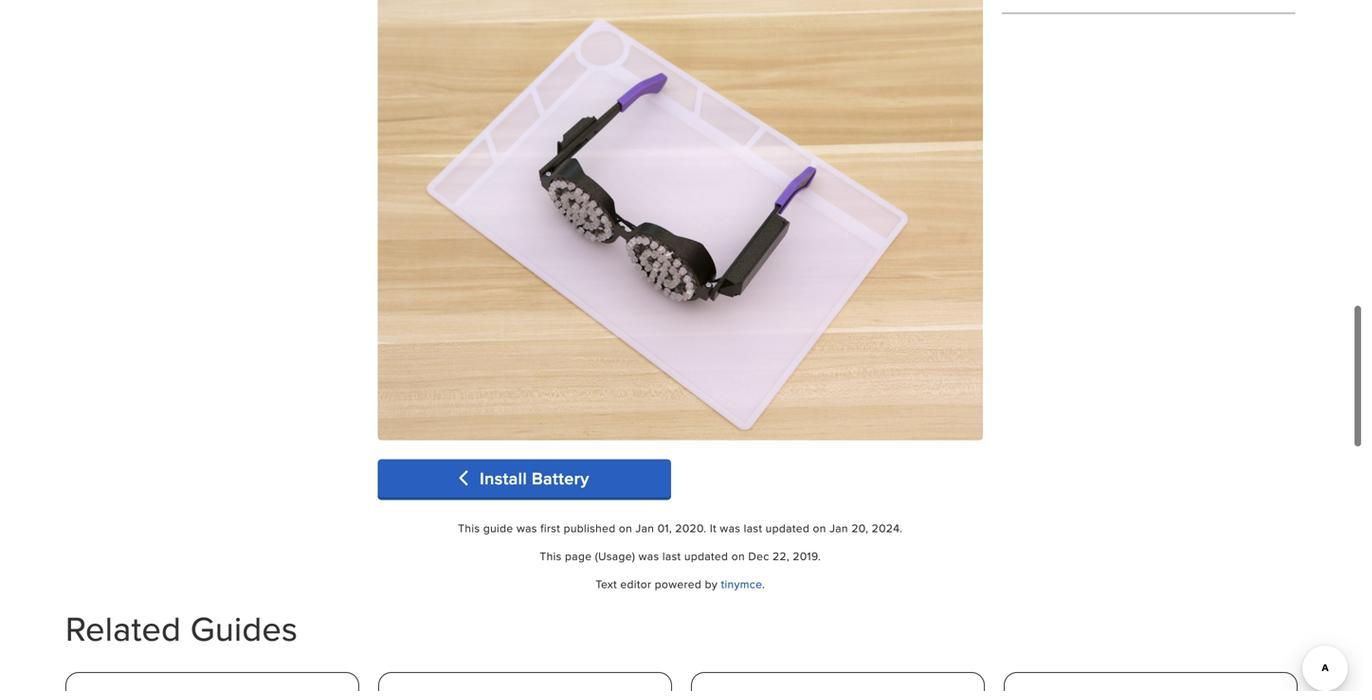 Task type: vqa. For each thing, say whether or not it's contained in the screenshot.
01,
yes



Task type: describe. For each thing, give the bounding box(es) containing it.
1 vertical spatial last
[[663, 548, 681, 564]]

related
[[65, 604, 181, 653]]

1 jan from the left
[[636, 520, 655, 536]]

published
[[564, 520, 616, 536]]

0 vertical spatial last
[[744, 520, 763, 536]]

editor
[[621, 576, 652, 593]]

tinymce
[[721, 576, 763, 593]]

it
[[710, 520, 717, 536]]

guides
[[190, 604, 298, 653]]

2 jan from the left
[[830, 520, 849, 536]]

1 vertical spatial updated
[[685, 548, 729, 564]]

2 horizontal spatial on
[[813, 520, 827, 536]]

battery
[[532, 466, 590, 491]]

this for this page (usage) was last updated on dec 22, 2019.
[[540, 548, 562, 564]]

text
[[596, 576, 617, 593]]

by
[[705, 576, 718, 593]]

tinymce link
[[721, 576, 763, 593]]

page
[[565, 548, 592, 564]]

led_pixels_final build wide.jpg image
[[378, 0, 984, 440]]

1 horizontal spatial was
[[639, 548, 660, 564]]

22,
[[773, 548, 790, 564]]

page content region
[[378, 0, 984, 605]]

0 vertical spatial updated
[[766, 520, 810, 536]]

1 horizontal spatial on
[[732, 548, 746, 564]]

2019.
[[793, 548, 822, 564]]



Task type: locate. For each thing, give the bounding box(es) containing it.
first
[[541, 520, 561, 536]]

install battery
[[475, 466, 590, 491]]

dec
[[749, 548, 770, 564]]

20,
[[852, 520, 869, 536]]

was up editor
[[639, 548, 660, 564]]

this guide was first published on jan 01, 2020. it was last updated on jan 20, 2024.
[[458, 520, 903, 536]]

jan left the 20, on the right of page
[[830, 520, 849, 536]]

was right it
[[720, 520, 741, 536]]

1 vertical spatial this
[[540, 548, 562, 564]]

this
[[458, 520, 480, 536], [540, 548, 562, 564]]

install battery link
[[378, 459, 671, 497]]

this left page on the left bottom of the page
[[540, 548, 562, 564]]

1 horizontal spatial updated
[[766, 520, 810, 536]]

1 horizontal spatial this
[[540, 548, 562, 564]]

on
[[619, 520, 633, 536], [813, 520, 827, 536], [732, 548, 746, 564]]

text editor powered by tinymce .
[[596, 576, 766, 593]]

on up 2019.
[[813, 520, 827, 536]]

this left guide
[[458, 520, 480, 536]]

on up (usage)
[[619, 520, 633, 536]]

0 horizontal spatial updated
[[685, 548, 729, 564]]

this for this guide was first published on jan 01, 2020. it was last updated on jan 20, 2024.
[[458, 520, 480, 536]]

was
[[517, 520, 538, 536], [720, 520, 741, 536], [639, 548, 660, 564]]

powered
[[655, 576, 702, 593]]

1 horizontal spatial jan
[[830, 520, 849, 536]]

.
[[763, 576, 766, 593]]

install
[[480, 466, 527, 491]]

on left dec
[[732, 548, 746, 564]]

this page (usage) was last updated on dec 22, 2019.
[[540, 548, 822, 564]]

01,
[[658, 520, 672, 536]]

chevron left image
[[460, 470, 475, 487]]

2020.
[[676, 520, 707, 536]]

jan left 01,
[[636, 520, 655, 536]]

last
[[744, 520, 763, 536], [663, 548, 681, 564]]

was left 'first' on the left bottom
[[517, 520, 538, 536]]

0 horizontal spatial was
[[517, 520, 538, 536]]

updated up 22,
[[766, 520, 810, 536]]

updated up by
[[685, 548, 729, 564]]

0 vertical spatial this
[[458, 520, 480, 536]]

last up powered
[[663, 548, 681, 564]]

2024.
[[872, 520, 903, 536]]

updated
[[766, 520, 810, 536], [685, 548, 729, 564]]

guide
[[484, 520, 514, 536]]

2 horizontal spatial was
[[720, 520, 741, 536]]

(usage)
[[595, 548, 636, 564]]

related guides
[[65, 604, 298, 653]]

last up dec
[[744, 520, 763, 536]]

jan
[[636, 520, 655, 536], [830, 520, 849, 536]]

0 horizontal spatial this
[[458, 520, 480, 536]]

0 horizontal spatial on
[[619, 520, 633, 536]]

0 horizontal spatial jan
[[636, 520, 655, 536]]

0 horizontal spatial last
[[663, 548, 681, 564]]

1 horizontal spatial last
[[744, 520, 763, 536]]



